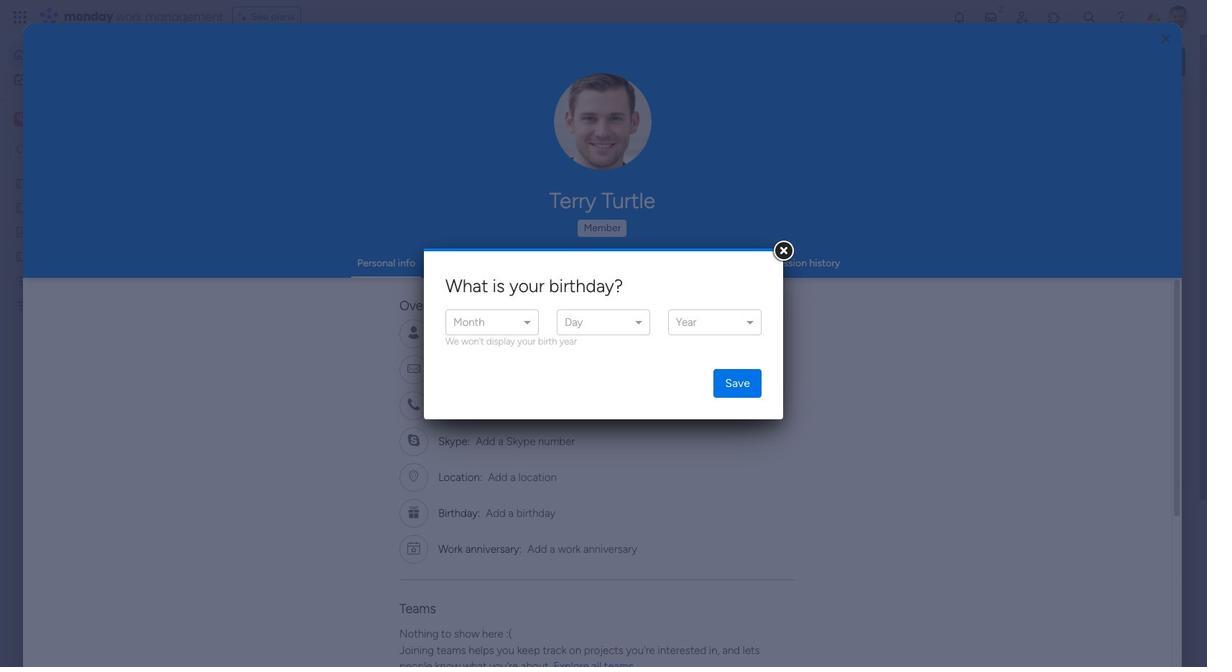 Task type: describe. For each thing, give the bounding box(es) containing it.
update feed image
[[984, 10, 998, 24]]

copied! image
[[534, 328, 545, 339]]

help center element
[[970, 593, 1185, 650]]

0 horizontal spatial public board image
[[15, 176, 29, 190]]

monday marketplace image
[[1047, 10, 1061, 24]]

help image
[[1114, 10, 1128, 24]]

add to favorites image
[[896, 263, 910, 277]]

component image
[[475, 285, 488, 298]]

close image
[[1162, 33, 1170, 44]]

public board image for component icon
[[475, 262, 491, 278]]

1 workspace image from the left
[[14, 111, 28, 127]]

2 public board image from the top
[[15, 249, 29, 263]]

getting started element
[[970, 524, 1185, 581]]

search everything image
[[1082, 10, 1096, 24]]

quick search results list box
[[222, 134, 935, 501]]



Task type: locate. For each thing, give the bounding box(es) containing it.
2 image
[[994, 1, 1007, 17]]

workspace image
[[14, 111, 28, 127], [16, 111, 26, 127]]

public board image
[[15, 200, 29, 214], [15, 249, 29, 263]]

select product image
[[13, 10, 27, 24]]

1 public board image from the top
[[15, 200, 29, 214]]

public board image down public dashboard icon
[[15, 249, 29, 263]]

public board image up component icon
[[475, 262, 491, 278]]

list box
[[0, 168, 183, 511]]

2 workspace image from the left
[[16, 111, 26, 127]]

option
[[0, 170, 183, 173]]

public dashboard image
[[15, 225, 29, 239]]

component image
[[240, 285, 253, 298]]

invite members image
[[1015, 10, 1030, 24]]

terry turtle image
[[1167, 6, 1190, 29]]

see plans image
[[238, 9, 251, 25]]

public board image up public dashboard icon
[[15, 176, 29, 190]]

public board image up component image
[[240, 262, 256, 278]]

1 vertical spatial public board image
[[15, 249, 29, 263]]

notifications image
[[952, 10, 966, 24]]

public board image up public dashboard icon
[[15, 200, 29, 214]]

public board image for component image
[[240, 262, 256, 278]]

public board image
[[15, 176, 29, 190], [240, 262, 256, 278], [475, 262, 491, 278]]

dapulse x slim image
[[1164, 104, 1181, 121]]

1 horizontal spatial public board image
[[240, 262, 256, 278]]

0 vertical spatial public board image
[[15, 200, 29, 214]]

templates image image
[[983, 289, 1173, 388]]

2 horizontal spatial public board image
[[475, 262, 491, 278]]

add to favorites image
[[426, 439, 440, 453]]



Task type: vqa. For each thing, say whether or not it's contained in the screenshot.
the bottommost Public board icon
no



